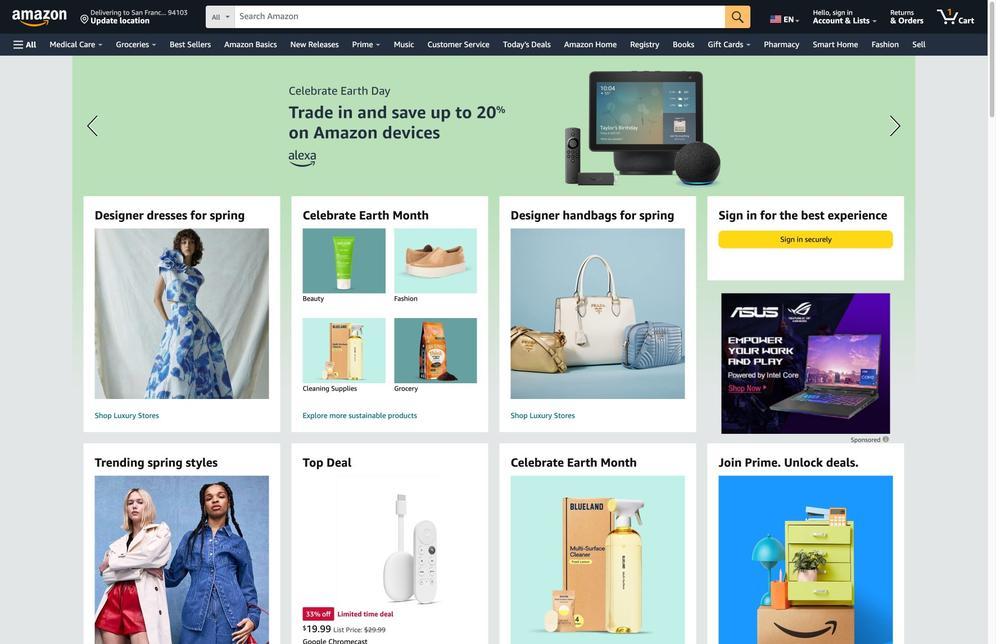 Task type: vqa. For each thing, say whether or not it's contained in the screenshot.
Trending spring styles image
yes



Task type: describe. For each thing, give the bounding box(es) containing it.
trending spring styles image
[[75, 476, 288, 644]]

shop designer dresses for spring. image
[[75, 228, 288, 399]]

fashion image
[[383, 228, 488, 294]]

none submit inside search box
[[725, 6, 751, 28]]

shop designer handbags in luxury stores at amazon fashion. image
[[492, 228, 704, 399]]

beauty image
[[292, 228, 396, 294]]



Task type: locate. For each thing, give the bounding box(es) containing it.
amazon image
[[12, 10, 67, 27]]

cleaning supplies image
[[292, 318, 396, 383]]

Search Amazon text field
[[235, 6, 725, 28]]

celebrate earth month image
[[492, 476, 704, 644]]

None search field
[[206, 6, 751, 29]]

navigation navigation
[[0, 0, 988, 56]]

join prime. unlock deals. image
[[719, 453, 893, 644]]

None submit
[[725, 6, 751, 28]]

grocery image
[[383, 318, 488, 383]]

none search field inside navigation navigation
[[206, 6, 751, 29]]

main content
[[0, 56, 988, 644]]

google chromecast image
[[337, 476, 443, 605]]

celebrate earth day. trade in and save up to 20% on amazon devices. alexa. image
[[72, 56, 916, 393]]



